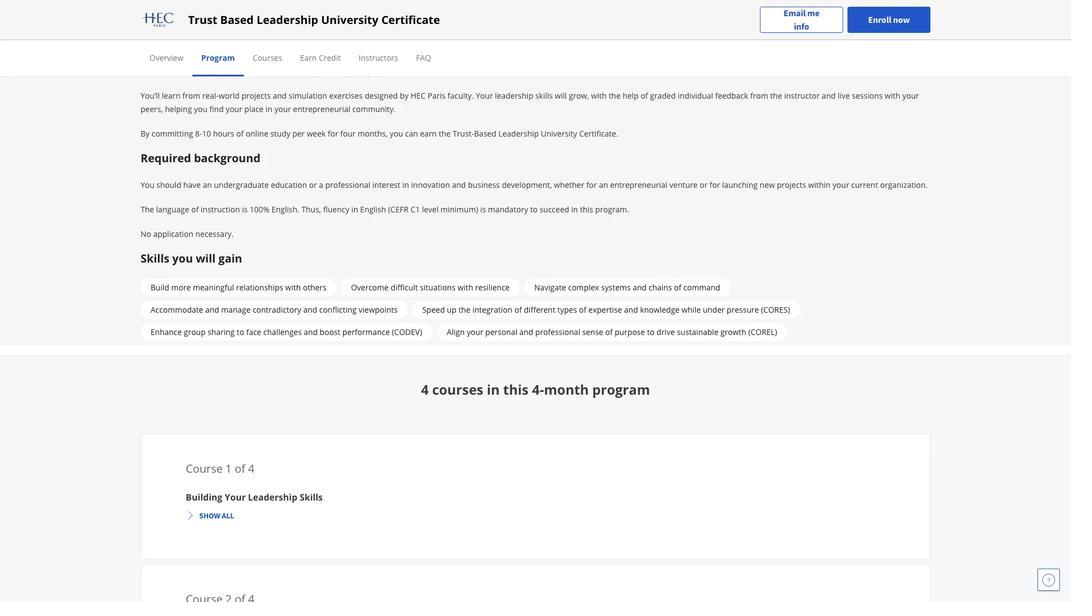 Task type: describe. For each thing, give the bounding box(es) containing it.
course
[[186, 462, 223, 477]]

0 horizontal spatial your
[[225, 492, 246, 504]]

should
[[157, 180, 181, 190]]

performance
[[343, 327, 390, 338]]

knowledge
[[641, 305, 680, 316]]

level
[[422, 204, 439, 215]]

and up minimum)
[[452, 180, 466, 190]]

with up contradictory
[[285, 283, 301, 293]]

4 courses in this 4-month program
[[421, 381, 651, 399]]

1 from from the left
[[183, 91, 200, 101]]

certificate menu element
[[141, 40, 931, 76]]

chains
[[649, 283, 673, 293]]

10
[[202, 129, 211, 139]]

me
[[808, 8, 820, 19]]

others for with
[[303, 283, 327, 293]]

1 horizontal spatial this
[[580, 204, 594, 215]]

100%
[[250, 204, 270, 215]]

graded
[[651, 91, 676, 101]]

align
[[447, 327, 465, 338]]

of right chains
[[675, 283, 682, 293]]

hours
[[213, 129, 234, 139]]

2 horizontal spatial to
[[648, 327, 655, 338]]

feedback
[[716, 91, 749, 101]]

integration
[[473, 305, 513, 316]]

email me info
[[784, 8, 820, 32]]

projects inside you'll learn from real-world projects and simulation exercises designed by hec paris faculty. your leadership skills will grow, with the help of graded individual feedback from the instructor and live sessions with your peers, helping you find your place in your entrepreneurial community.
[[242, 91, 271, 101]]

foster engagement and nurture authenticity list item
[[151, 49, 931, 61]]

program.
[[596, 204, 630, 215]]

community.
[[353, 104, 396, 115]]

innovation
[[412, 180, 450, 190]]

certificate.
[[580, 129, 619, 139]]

1 an from the left
[[203, 180, 212, 190]]

accommodate and manage contradictory and conflicting viewpoints
[[151, 305, 398, 316]]

course 1 of 4
[[186, 462, 255, 477]]

0 horizontal spatial to
[[237, 327, 244, 338]]

four
[[341, 129, 356, 139]]

2 horizontal spatial for
[[710, 180, 721, 190]]

0 vertical spatial university
[[321, 12, 379, 27]]

show
[[199, 511, 220, 521]]

and left boost
[[304, 327, 318, 338]]

entrepreneurial inside 'list item'
[[191, 67, 248, 77]]

(corel)
[[749, 327, 778, 338]]

of right types
[[580, 305, 587, 316]]

program
[[201, 52, 235, 63]]

whether
[[554, 180, 585, 190]]

certificate
[[382, 12, 440, 27]]

while
[[682, 305, 701, 316]]

enhance group sharing to face challenges and boost performance (codev)
[[151, 327, 423, 338]]

now
[[894, 14, 911, 25]]

fluency
[[323, 204, 350, 215]]

align your personal and professional sense of purpose to drive sustainable growth (corel)
[[447, 327, 778, 338]]

with inside accelerate entrepreneurial activities with responsibility and purpose 'list item'
[[284, 67, 299, 77]]

simulation
[[289, 91, 327, 101]]

with right grow,
[[592, 91, 607, 101]]

2 an from the left
[[599, 180, 609, 190]]

of inside list item
[[259, 32, 267, 43]]

up
[[447, 305, 457, 316]]

courses link
[[253, 52, 282, 63]]

can
[[405, 129, 418, 139]]

learn
[[162, 91, 181, 101]]

and left their
[[294, 32, 308, 43]]

building
[[186, 492, 223, 504]]

required background
[[141, 151, 261, 166]]

development,
[[502, 180, 552, 190]]

conflicting
[[319, 305, 357, 316]]

hec
[[411, 91, 426, 101]]

in left english
[[352, 204, 358, 215]]

have
[[183, 180, 201, 190]]

courses
[[253, 52, 282, 63]]

enroll
[[869, 14, 892, 25]]

courses
[[432, 381, 484, 399]]

0 horizontal spatial for
[[328, 129, 339, 139]]

drive
[[657, 327, 675, 338]]

deeper
[[176, 32, 202, 43]]

1 vertical spatial purpose
[[615, 327, 646, 338]]

(codev)
[[392, 327, 423, 338]]

you'll learn from real-world projects and simulation exercises designed by hec paris faculty. your leadership skills will grow, with the help of graded individual feedback from the instructor and live sessions with your peers, helping you find your place in your entrepreneurial community.
[[141, 91, 920, 115]]

under
[[703, 305, 725, 316]]

1 horizontal spatial professional
[[536, 327, 581, 338]]

entrepreneurial inside you'll learn from real-world projects and simulation exercises designed by hec paris faculty. your leadership skills will grow, with the help of graded individual feedback from the instructor and live sessions with your peers, helping you find your place in your entrepreneurial community.
[[293, 104, 351, 115]]

help center image
[[1043, 574, 1056, 587]]

accelerate entrepreneurial activities with responsibility and purpose list item
[[151, 66, 931, 78]]

week
[[307, 129, 326, 139]]

your right within
[[833, 180, 850, 190]]

application
[[153, 229, 194, 240]]

your right sessions
[[903, 91, 920, 101]]

in right interest
[[403, 180, 409, 190]]

of left different
[[515, 305, 522, 316]]

authenticity
[[269, 50, 312, 60]]

0 vertical spatial skills
[[141, 251, 170, 266]]

1 vertical spatial leadership
[[499, 129, 539, 139]]

overview
[[150, 52, 184, 63]]

new
[[760, 180, 776, 190]]

necessary.
[[196, 229, 234, 240]]

the right up
[[459, 305, 471, 316]]

you should have an undergraduate education or a professional interest in innovation and business development, whether for an entrepreneurial venture or for launching new projects within your current organization.
[[141, 180, 929, 190]]

by
[[400, 91, 409, 101]]

contradictory
[[253, 305, 301, 316]]

your down world
[[226, 104, 243, 115]]

1 vertical spatial 4
[[248, 462, 255, 477]]

relationships inside enhance confidence and build trust in your relationships list item
[[309, 15, 356, 26]]

command
[[684, 283, 721, 293]]

and down understanding
[[223, 50, 237, 60]]

gain a deeper understanding of others and their differences list item
[[151, 32, 931, 43]]

required
[[141, 151, 191, 166]]

you
[[141, 180, 155, 190]]

paris
[[428, 91, 446, 101]]

of inside you'll learn from real-world projects and simulation exercises designed by hec paris faculty. your leadership skills will grow, with the help of graded individual feedback from the instructor and live sessions with your peers, helping you find your place in your entrepreneurial community.
[[641, 91, 649, 101]]

with left resilience
[[458, 283, 474, 293]]

responsibility
[[301, 67, 350, 77]]

challenges
[[264, 327, 302, 338]]

the right earn
[[439, 129, 451, 139]]

hec paris image
[[141, 11, 175, 29]]

accelerate entrepreneurial activities with responsibility and purpose
[[151, 67, 398, 77]]

face
[[246, 327, 262, 338]]

0 vertical spatial professional
[[326, 180, 371, 190]]

engagement
[[176, 50, 221, 60]]

background
[[194, 151, 261, 166]]

build
[[242, 15, 260, 26]]

1 horizontal spatial to
[[531, 204, 538, 215]]

navigate
[[535, 283, 567, 293]]

speed
[[423, 305, 445, 316]]

enhance for enhance group sharing to face challenges and boost performance (codev)
[[151, 327, 182, 338]]

faculty.
[[448, 91, 474, 101]]

instructors
[[359, 52, 398, 63]]

2 vertical spatial entrepreneurial
[[611, 180, 668, 190]]

and down the navigate complex systems and chains of command
[[625, 305, 639, 316]]

enroll now button
[[848, 7, 931, 33]]

accommodate
[[151, 305, 203, 316]]

and down meaningful
[[205, 305, 219, 316]]

sharing
[[208, 327, 235, 338]]



Task type: locate. For each thing, give the bounding box(es) containing it.
for left four
[[328, 129, 339, 139]]

0 horizontal spatial entrepreneurial
[[191, 67, 248, 77]]

professional down types
[[536, 327, 581, 338]]

of right help
[[641, 91, 649, 101]]

1 vertical spatial this
[[504, 381, 529, 399]]

for
[[328, 129, 339, 139], [587, 180, 597, 190], [710, 180, 721, 190]]

4 left courses
[[421, 381, 429, 399]]

1 is from the left
[[242, 204, 248, 215]]

and left conflicting on the bottom of the page
[[304, 305, 317, 316]]

in right succeed on the top right
[[572, 204, 578, 215]]

entrepreneurial
[[191, 67, 248, 77], [293, 104, 351, 115], [611, 180, 668, 190]]

info
[[795, 21, 810, 32]]

2 vertical spatial leadership
[[248, 492, 298, 504]]

faq link
[[416, 52, 431, 63]]

individual
[[678, 91, 714, 101]]

1 vertical spatial professional
[[536, 327, 581, 338]]

2 or from the left
[[700, 180, 708, 190]]

others inside list item
[[269, 32, 292, 43]]

and right personal
[[520, 327, 534, 338]]

in right trust
[[282, 15, 288, 26]]

1 horizontal spatial or
[[700, 180, 708, 190]]

in inside you'll learn from real-world projects and simulation exercises designed by hec paris faculty. your leadership skills will grow, with the help of graded individual feedback from the instructor and live sessions with your peers, helping you find your place in your entrepreneurial community.
[[266, 104, 273, 115]]

accelerate
[[151, 67, 189, 77]]

leadership for skills
[[248, 492, 298, 504]]

of right language
[[191, 204, 199, 215]]

0 horizontal spatial based
[[220, 12, 254, 27]]

leadership
[[495, 91, 534, 101]]

university up 'differences' at the top left of the page
[[321, 12, 379, 27]]

study
[[271, 129, 291, 139]]

viewpoints
[[359, 305, 398, 316]]

1 vertical spatial based
[[474, 129, 497, 139]]

help
[[623, 91, 639, 101]]

2 is from the left
[[481, 204, 486, 215]]

the
[[141, 204, 154, 215]]

0 vertical spatial entrepreneurial
[[191, 67, 248, 77]]

your right align
[[467, 327, 484, 338]]

with right sessions
[[886, 91, 901, 101]]

0 vertical spatial projects
[[242, 91, 271, 101]]

2 horizontal spatial you
[[390, 129, 403, 139]]

1 horizontal spatial from
[[751, 91, 769, 101]]

you down no application necessary. on the top of the page
[[172, 251, 193, 266]]

sense
[[583, 327, 604, 338]]

1 vertical spatial projects
[[778, 180, 807, 190]]

of right sense on the bottom of the page
[[606, 327, 613, 338]]

you left find
[[194, 104, 208, 115]]

in right courses
[[487, 381, 500, 399]]

enhance inside list item
[[151, 15, 182, 26]]

in right place
[[266, 104, 273, 115]]

based up understanding
[[220, 12, 254, 27]]

others for of
[[269, 32, 292, 43]]

and inside 'list item'
[[352, 67, 366, 77]]

1 enhance from the top
[[151, 15, 182, 26]]

credit
[[319, 52, 341, 63]]

gain
[[151, 32, 168, 43]]

grow,
[[569, 91, 590, 101]]

exercises
[[329, 91, 363, 101]]

projects up place
[[242, 91, 271, 101]]

0 horizontal spatial university
[[321, 12, 379, 27]]

0 horizontal spatial a
[[170, 32, 174, 43]]

0 vertical spatial will
[[555, 91, 567, 101]]

c1
[[411, 204, 420, 215]]

expertise
[[589, 305, 623, 316]]

relationships up accommodate and manage contradictory and conflicting viewpoints
[[236, 283, 283, 293]]

relationships up their
[[309, 15, 356, 26]]

resilience
[[476, 283, 510, 293]]

1 vertical spatial enhance
[[151, 327, 182, 338]]

1 vertical spatial university
[[541, 129, 578, 139]]

a
[[170, 32, 174, 43], [319, 180, 324, 190]]

trust based leadership university certificate
[[188, 12, 440, 27]]

you inside you'll learn from real-world projects and simulation exercises designed by hec paris faculty. your leadership skills will grow, with the help of graded individual feedback from the instructor and live sessions with your peers, helping you find your place in your entrepreneurial community.
[[194, 104, 208, 115]]

undergraduate
[[214, 180, 269, 190]]

sustainable
[[677, 327, 719, 338]]

purpose down speed up the integration of different types of expertise and knowledge while under pressure (cores)
[[615, 327, 646, 338]]

and down accelerate entrepreneurial activities with responsibility and purpose at the left
[[273, 91, 287, 101]]

enhance confidence and build trust in your relationships list item
[[151, 14, 931, 26]]

from up helping
[[183, 91, 200, 101]]

your up all
[[225, 492, 246, 504]]

to left succeed on the top right
[[531, 204, 538, 215]]

trust
[[262, 15, 279, 26]]

will left gain
[[196, 251, 216, 266]]

your right trust
[[290, 15, 307, 26]]

confidence
[[184, 15, 224, 26]]

within
[[809, 180, 831, 190]]

navigate complex systems and chains of command
[[535, 283, 721, 293]]

your
[[290, 15, 307, 26], [903, 91, 920, 101], [226, 104, 243, 115], [275, 104, 291, 115], [833, 180, 850, 190], [467, 327, 484, 338]]

based down leadership
[[474, 129, 497, 139]]

or right education
[[309, 180, 317, 190]]

for left launching
[[710, 180, 721, 190]]

your inside you'll learn from real-world projects and simulation exercises designed by hec paris faculty. your leadership skills will grow, with the help of graded individual feedback from the instructor and live sessions with your peers, helping you find your place in your entrepreneurial community.
[[476, 91, 493, 101]]

1 horizontal spatial will
[[555, 91, 567, 101]]

the left help
[[609, 91, 621, 101]]

gain a deeper understanding of others and their differences
[[151, 32, 370, 43]]

1 horizontal spatial you
[[194, 104, 208, 115]]

0 horizontal spatial will
[[196, 251, 216, 266]]

to left face
[[237, 327, 244, 338]]

nurture
[[239, 50, 267, 60]]

relationships
[[309, 15, 356, 26], [236, 283, 283, 293]]

an up program.
[[599, 180, 609, 190]]

2 from from the left
[[751, 91, 769, 101]]

8-
[[195, 129, 202, 139]]

0 horizontal spatial 4
[[248, 462, 255, 477]]

and up understanding
[[226, 15, 240, 26]]

enhance up gain
[[151, 15, 182, 26]]

1 vertical spatial skills
[[300, 492, 323, 504]]

0 vertical spatial enhance
[[151, 15, 182, 26]]

entrepreneurial down the program
[[191, 67, 248, 77]]

1
[[226, 462, 232, 477]]

overcome difficult situations with resilience
[[351, 283, 510, 293]]

place
[[245, 104, 264, 115]]

list
[[145, 0, 931, 78]]

will right skills
[[555, 91, 567, 101]]

difficult
[[391, 283, 418, 293]]

projects right new
[[778, 180, 807, 190]]

business
[[468, 180, 500, 190]]

growth
[[721, 327, 747, 338]]

launching
[[723, 180, 758, 190]]

enroll now
[[869, 14, 911, 25]]

0 horizontal spatial others
[[269, 32, 292, 43]]

your right faculty.
[[476, 91, 493, 101]]

1 vertical spatial others
[[303, 283, 327, 293]]

0 vertical spatial based
[[220, 12, 254, 27]]

leadership for university
[[257, 12, 319, 27]]

by
[[141, 129, 150, 139]]

1 horizontal spatial others
[[303, 283, 327, 293]]

0 vertical spatial a
[[170, 32, 174, 43]]

is left 100% on the top left of page
[[242, 204, 248, 215]]

1 horizontal spatial for
[[587, 180, 597, 190]]

0 vertical spatial relationships
[[309, 15, 356, 26]]

list item
[[151, 0, 931, 9]]

entrepreneurial up program.
[[611, 180, 668, 190]]

of right hours
[[237, 129, 244, 139]]

a inside list item
[[170, 32, 174, 43]]

to left drive
[[648, 327, 655, 338]]

in inside list item
[[282, 15, 288, 26]]

1 horizontal spatial your
[[476, 91, 493, 101]]

this left 4-
[[504, 381, 529, 399]]

will inside you'll learn from real-world projects and simulation exercises designed by hec paris faculty. your leadership skills will grow, with the help of graded individual feedback from the instructor and live sessions with your peers, helping you find your place in your entrepreneurial community.
[[555, 91, 567, 101]]

1 vertical spatial entrepreneurial
[[293, 104, 351, 115]]

earn credit link
[[300, 52, 341, 63]]

1 horizontal spatial purpose
[[615, 327, 646, 338]]

1 horizontal spatial is
[[481, 204, 486, 215]]

real-
[[202, 91, 219, 101]]

program link
[[201, 52, 235, 63]]

1 horizontal spatial 4
[[421, 381, 429, 399]]

from right feedback
[[751, 91, 769, 101]]

email
[[784, 8, 806, 19]]

this
[[580, 204, 594, 215], [504, 381, 529, 399]]

0 horizontal spatial projects
[[242, 91, 271, 101]]

purpose down instructors link
[[368, 67, 398, 77]]

0 horizontal spatial professional
[[326, 180, 371, 190]]

0 horizontal spatial or
[[309, 180, 317, 190]]

1 vertical spatial will
[[196, 251, 216, 266]]

of right 1
[[235, 462, 245, 477]]

4-
[[532, 381, 544, 399]]

others down trust
[[269, 32, 292, 43]]

(cefr
[[388, 204, 409, 215]]

and left live
[[822, 91, 836, 101]]

0 horizontal spatial relationships
[[236, 283, 283, 293]]

university left certificate. on the right
[[541, 129, 578, 139]]

peers,
[[141, 104, 163, 115]]

professional up fluency at the left top of page
[[326, 180, 371, 190]]

your inside list item
[[290, 15, 307, 26]]

venture
[[670, 180, 698, 190]]

a up thus,
[[319, 180, 324, 190]]

1 horizontal spatial based
[[474, 129, 497, 139]]

instructor
[[785, 91, 820, 101]]

an right have
[[203, 180, 212, 190]]

or
[[309, 180, 317, 190], [700, 180, 708, 190]]

or right venture
[[700, 180, 708, 190]]

with down authenticity
[[284, 67, 299, 77]]

show all button
[[181, 506, 239, 526]]

1 horizontal spatial university
[[541, 129, 578, 139]]

helping
[[165, 104, 192, 115]]

list containing enhance confidence and build trust in your relationships
[[145, 0, 931, 78]]

skills
[[141, 251, 170, 266], [300, 492, 323, 504]]

you left the can
[[390, 129, 403, 139]]

4 right 1
[[248, 462, 255, 477]]

1 horizontal spatial a
[[319, 180, 324, 190]]

1 vertical spatial your
[[225, 492, 246, 504]]

situations
[[420, 283, 456, 293]]

thus,
[[302, 204, 321, 215]]

1 or from the left
[[309, 180, 317, 190]]

0 vertical spatial others
[[269, 32, 292, 43]]

and left chains
[[633, 283, 647, 293]]

group
[[184, 327, 206, 338]]

0 vertical spatial your
[[476, 91, 493, 101]]

1 horizontal spatial projects
[[778, 180, 807, 190]]

0 horizontal spatial an
[[203, 180, 212, 190]]

building your leadership skills
[[186, 492, 323, 504]]

show all
[[199, 511, 234, 521]]

you'll
[[141, 91, 160, 101]]

months,
[[358, 129, 388, 139]]

1 horizontal spatial entrepreneurial
[[293, 104, 351, 115]]

0 vertical spatial 4
[[421, 381, 429, 399]]

2 enhance from the top
[[151, 327, 182, 338]]

email me info button
[[761, 6, 844, 33]]

1 horizontal spatial skills
[[300, 492, 323, 504]]

minimum)
[[441, 204, 479, 215]]

1 horizontal spatial relationships
[[309, 15, 356, 26]]

succeed
[[540, 204, 570, 215]]

and down instructors
[[352, 67, 366, 77]]

your up study
[[275, 104, 291, 115]]

0 vertical spatial leadership
[[257, 12, 319, 27]]

0 vertical spatial purpose
[[368, 67, 398, 77]]

1 vertical spatial a
[[319, 180, 324, 190]]

0 vertical spatial this
[[580, 204, 594, 215]]

for right whether
[[587, 180, 597, 190]]

gain
[[219, 251, 242, 266]]

0 horizontal spatial you
[[172, 251, 193, 266]]

of down trust
[[259, 32, 267, 43]]

others up conflicting on the bottom of the page
[[303, 283, 327, 293]]

0 horizontal spatial this
[[504, 381, 529, 399]]

enhance down accommodate
[[151, 327, 182, 338]]

2 horizontal spatial entrepreneurial
[[611, 180, 668, 190]]

0 vertical spatial you
[[194, 104, 208, 115]]

month
[[544, 381, 589, 399]]

enhance for enhance confidence and build trust in your relationships
[[151, 15, 182, 26]]

1 vertical spatial relationships
[[236, 283, 283, 293]]

0 horizontal spatial from
[[183, 91, 200, 101]]

a right gain
[[170, 32, 174, 43]]

2 vertical spatial you
[[172, 251, 193, 266]]

skills you will gain
[[141, 251, 242, 266]]

entrepreneurial down the simulation
[[293, 104, 351, 115]]

1 vertical spatial you
[[390, 129, 403, 139]]

this left program.
[[580, 204, 594, 215]]

is right minimum)
[[481, 204, 486, 215]]

0 horizontal spatial is
[[242, 204, 248, 215]]

mandatory
[[488, 204, 529, 215]]

0 horizontal spatial skills
[[141, 251, 170, 266]]

earn
[[300, 52, 317, 63]]

enhance confidence and build trust in your relationships
[[151, 15, 356, 26]]

0 horizontal spatial purpose
[[368, 67, 398, 77]]

purpose inside 'list item'
[[368, 67, 398, 77]]

others
[[269, 32, 292, 43], [303, 283, 327, 293]]

1 horizontal spatial an
[[599, 180, 609, 190]]

leadership
[[257, 12, 319, 27], [499, 129, 539, 139], [248, 492, 298, 504]]

sessions
[[853, 91, 883, 101]]

the left instructor
[[771, 91, 783, 101]]



Task type: vqa. For each thing, say whether or not it's contained in the screenshot.
SEARCH FIELD
no



